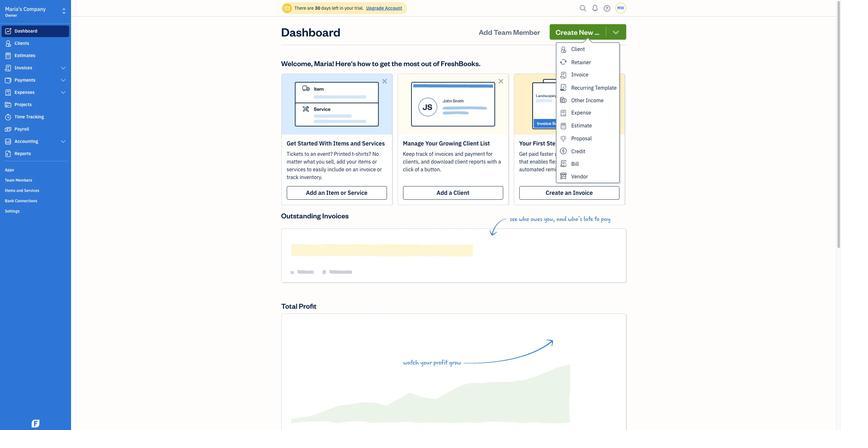 Task type: vqa. For each thing, say whether or not it's contained in the screenshot.
Client button
yes



Task type: describe. For each thing, give the bounding box(es) containing it.
easily
[[313, 166, 326, 173]]

go to help image
[[602, 3, 612, 13]]

account
[[385, 5, 402, 11]]

button.
[[425, 166, 441, 173]]

client image
[[4, 40, 12, 47]]

1 vertical spatial client
[[463, 140, 479, 147]]

template
[[595, 85, 617, 91]]

create for create an invoice
[[546, 189, 564, 197]]

notifications image
[[590, 2, 601, 15]]

vendor button
[[557, 170, 620, 183]]

late
[[584, 216, 593, 223]]

profit
[[434, 360, 448, 367]]

add team member button
[[473, 24, 546, 40]]

income
[[586, 97, 604, 104]]

great.
[[597, 166, 611, 173]]

0 vertical spatial of
[[433, 59, 440, 68]]

there are 30 days left in your trial. upgrade account
[[295, 5, 402, 11]]

tickets to an event? printed t-shirts? no matter what you sell, add your items or services to easily include on an invoice or track inventory.
[[287, 151, 382, 181]]

settings
[[5, 209, 20, 214]]

maria's company owner
[[5, 6, 46, 18]]

add a client
[[437, 189, 470, 197]]

expense button
[[557, 107, 620, 119]]

2 your from the left
[[519, 140, 532, 147]]

owes
[[531, 216, 543, 223]]

client inside button
[[572, 46, 585, 52]]

get
[[380, 59, 390, 68]]

mw
[[617, 5, 624, 10]]

and up the button.
[[421, 159, 430, 165]]

apps
[[5, 168, 14, 173]]

get for get paid faster with an invoice template that enables flexible payment options and automated reminders—and looks great.
[[519, 151, 528, 157]]

new
[[579, 27, 593, 37]]

item
[[326, 189, 339, 197]]

an up what
[[311, 151, 316, 157]]

getting
[[582, 140, 602, 147]]

apps link
[[2, 165, 69, 175]]

vendor
[[572, 174, 588, 180]]

to left pay
[[595, 216, 600, 223]]

here's
[[336, 59, 356, 68]]

enables
[[530, 159, 548, 165]]

to up what
[[305, 151, 309, 157]]

welcome, maria! here's how to get the most out of freshbooks.
[[281, 59, 481, 68]]

crown image
[[284, 5, 291, 11]]

an left item
[[318, 189, 325, 197]]

recurring template button
[[557, 81, 620, 94]]

and inside get paid faster with an invoice template that enables flexible payment options and automated reminders—and looks great.
[[608, 159, 617, 165]]

team members link
[[2, 175, 69, 185]]

time
[[15, 114, 25, 120]]

to down what
[[307, 166, 312, 173]]

timer image
[[4, 114, 12, 121]]

client button
[[557, 43, 620, 56]]

template
[[590, 151, 611, 157]]

estimate image
[[4, 53, 12, 59]]

add
[[337, 159, 345, 165]]

upgrade
[[366, 5, 384, 11]]

bank connections link
[[2, 196, 69, 206]]

dashboard image
[[4, 28, 12, 35]]

invoices inside the main element
[[15, 65, 32, 71]]

outstanding
[[281, 211, 321, 220]]

looks
[[584, 166, 596, 173]]

flexible
[[549, 159, 566, 165]]

get for get started with items and services
[[287, 140, 296, 147]]

manage your growing client list
[[403, 140, 490, 147]]

credit button
[[557, 145, 620, 158]]

0 vertical spatial or
[[372, 159, 377, 165]]

payroll link
[[2, 124, 69, 135]]

maria!
[[314, 59, 334, 68]]

shirts?
[[356, 151, 371, 157]]

pay
[[601, 216, 611, 223]]

chart image
[[4, 139, 12, 145]]

sell,
[[326, 159, 335, 165]]

you,
[[544, 216, 555, 223]]

estimate
[[572, 122, 592, 129]]

faster
[[540, 151, 554, 157]]

chevron large down image for payments
[[60, 78, 66, 83]]

retainer button
[[557, 56, 620, 68]]

download
[[431, 159, 454, 165]]

dismiss image for manage your growing client list
[[497, 78, 505, 85]]

chevron large down image for accounting
[[60, 139, 66, 144]]

list
[[480, 140, 490, 147]]

welcome,
[[281, 59, 313, 68]]

printed
[[334, 151, 351, 157]]

invoice inside tickets to an event? printed t-shirts? no matter what you sell, add your items or services to easily include on an invoice or track inventory.
[[360, 166, 376, 173]]

1 horizontal spatial dashboard
[[281, 24, 341, 39]]

how
[[357, 59, 371, 68]]

add an item or service link
[[287, 186, 387, 200]]

1 vertical spatial invoices
[[322, 211, 349, 220]]

watch your profit grow
[[404, 360, 461, 367]]

watch
[[404, 360, 419, 367]]

payments
[[15, 77, 35, 83]]

create an invoice
[[546, 189, 593, 197]]

dismiss image
[[614, 78, 621, 85]]

out
[[421, 59, 432, 68]]

left
[[332, 5, 339, 11]]

bill
[[572, 161, 579, 167]]

1 vertical spatial of
[[429, 151, 434, 157]]

bank connections
[[5, 199, 37, 204]]

bill button
[[557, 158, 620, 170]]

days
[[321, 5, 331, 11]]

to left get
[[372, 59, 379, 68]]

t-
[[352, 151, 356, 157]]

member
[[513, 27, 540, 37]]

members
[[16, 178, 32, 183]]

click
[[403, 166, 414, 173]]

payment image
[[4, 77, 12, 84]]

in
[[340, 5, 344, 11]]

payroll
[[15, 126, 29, 132]]

2 vertical spatial or
[[341, 189, 346, 197]]

and up t- at left top
[[351, 140, 361, 147]]

proposal
[[572, 135, 592, 142]]

expenses
[[15, 90, 35, 95]]

freshbooks image
[[30, 420, 41, 428]]

grow
[[449, 360, 461, 367]]

for
[[486, 151, 493, 157]]

started
[[298, 140, 318, 147]]

estimates
[[15, 53, 35, 58]]

get paid faster with an invoice template that enables flexible payment options and automated reminders—and looks great.
[[519, 151, 617, 173]]

credit
[[572, 148, 586, 155]]

track inside tickets to an event? printed t-shirts? no matter what you sell, add your items or services to easily include on an invoice or track inventory.
[[287, 174, 299, 181]]

2 horizontal spatial a
[[498, 159, 501, 165]]

create an invoice link
[[519, 186, 620, 200]]

items inside the main element
[[5, 188, 15, 193]]



Task type: locate. For each thing, give the bounding box(es) containing it.
0 vertical spatial chevron large down image
[[60, 78, 66, 83]]

invoices down add an item or service link
[[322, 211, 349, 220]]

search image
[[578, 3, 589, 13]]

0 horizontal spatial invoice
[[360, 166, 376, 173]]

add for add a client
[[437, 189, 448, 197]]

main element
[[0, 0, 87, 431]]

with inside keep track of invoices and payment for clients, and download client reports with a click of a button.
[[487, 159, 497, 165]]

projects
[[15, 102, 32, 108]]

get inside get paid faster with an invoice template that enables flexible payment options and automated reminders—and looks great.
[[519, 151, 528, 157]]

company
[[23, 6, 46, 12]]

expenses link
[[2, 87, 69, 99]]

payment inside keep track of invoices and payment for clients, and download client reports with a click of a button.
[[465, 151, 485, 157]]

0 vertical spatial services
[[362, 140, 385, 147]]

reminders—and
[[546, 166, 582, 173]]

team left member
[[494, 27, 512, 37]]

invoice
[[572, 71, 589, 78], [573, 189, 593, 197]]

chevron large down image for expenses
[[60, 90, 66, 95]]

report image
[[4, 151, 12, 157]]

1 horizontal spatial items
[[333, 140, 349, 147]]

services
[[362, 140, 385, 147], [24, 188, 39, 193]]

an down toward
[[566, 151, 572, 157]]

1 horizontal spatial team
[[494, 27, 512, 37]]

an down vendor
[[565, 189, 572, 197]]

trial.
[[355, 5, 364, 11]]

and right you,
[[557, 216, 567, 223]]

0 vertical spatial a
[[498, 159, 501, 165]]

1 vertical spatial or
[[377, 166, 382, 173]]

and down team members
[[16, 188, 23, 193]]

a down keep track of invoices and payment for clients, and download client reports with a click of a button.
[[449, 189, 452, 197]]

items up 'bank'
[[5, 188, 15, 193]]

total
[[281, 302, 298, 311]]

paid
[[603, 140, 615, 147]]

0 vertical spatial invoice
[[572, 71, 589, 78]]

2 horizontal spatial add
[[479, 27, 492, 37]]

0 horizontal spatial a
[[421, 166, 423, 173]]

1 horizontal spatial payment
[[568, 159, 588, 165]]

0 horizontal spatial payment
[[465, 151, 485, 157]]

0 horizontal spatial track
[[287, 174, 299, 181]]

add inside button
[[479, 27, 492, 37]]

1 vertical spatial a
[[421, 166, 423, 173]]

invoice down vendor
[[573, 189, 593, 197]]

estimates link
[[2, 50, 69, 62]]

create inside dropdown button
[[556, 27, 578, 37]]

invoice image
[[4, 65, 12, 71]]

your down t- at left top
[[347, 159, 357, 165]]

add a client link
[[403, 186, 503, 200]]

items and services
[[5, 188, 39, 193]]

client up "retainer"
[[572, 46, 585, 52]]

with
[[555, 151, 565, 157], [487, 159, 497, 165]]

1 vertical spatial items
[[5, 188, 15, 193]]

0 vertical spatial payment
[[465, 151, 485, 157]]

1 horizontal spatial services
[[362, 140, 385, 147]]

1 vertical spatial payment
[[568, 159, 588, 165]]

2 vertical spatial of
[[415, 166, 419, 173]]

track right keep
[[416, 151, 428, 157]]

of
[[433, 59, 440, 68], [429, 151, 434, 157], [415, 166, 419, 173]]

projects link
[[2, 99, 69, 111]]

0 vertical spatial invoices
[[15, 65, 32, 71]]

0 vertical spatial team
[[494, 27, 512, 37]]

connections
[[15, 199, 37, 204]]

maria's
[[5, 6, 22, 12]]

2 vertical spatial a
[[449, 189, 452, 197]]

create new …
[[556, 27, 600, 37]]

with up flexible
[[555, 151, 565, 157]]

0 vertical spatial your
[[345, 5, 354, 11]]

client
[[455, 159, 468, 165]]

proposal button
[[557, 132, 620, 145]]

invoices link
[[2, 62, 69, 74]]

track down services
[[287, 174, 299, 181]]

an inside get paid faster with an invoice template that enables flexible payment options and automated reminders—and looks great.
[[566, 151, 572, 157]]

the
[[392, 59, 402, 68]]

0 vertical spatial invoice
[[573, 151, 589, 157]]

2 vertical spatial chevron large down image
[[60, 139, 66, 144]]

1 horizontal spatial with
[[555, 151, 565, 157]]

chevron large down image inside accounting link
[[60, 139, 66, 144]]

options
[[589, 159, 607, 165]]

client left list
[[463, 140, 479, 147]]

time tracking link
[[2, 111, 69, 123]]

clients link
[[2, 38, 69, 49]]

1 horizontal spatial your
[[519, 140, 532, 147]]

invoice down 'items'
[[360, 166, 376, 173]]

get up 'that'
[[519, 151, 528, 157]]

your up "paid"
[[519, 140, 532, 147]]

a left the button.
[[421, 166, 423, 173]]

add for add team member
[[479, 27, 492, 37]]

create left new
[[556, 27, 578, 37]]

2 chevron large down image from the top
[[60, 90, 66, 95]]

of right "click"
[[415, 166, 419, 173]]

0 horizontal spatial dismiss image
[[381, 78, 389, 85]]

expense
[[572, 109, 591, 116]]

1 dismiss image from the left
[[381, 78, 389, 85]]

1 vertical spatial team
[[5, 178, 15, 183]]

a
[[498, 159, 501, 165], [421, 166, 423, 173], [449, 189, 452, 197]]

client
[[572, 46, 585, 52], [463, 140, 479, 147], [454, 189, 470, 197]]

0 vertical spatial create
[[556, 27, 578, 37]]

to
[[372, 59, 379, 68], [305, 151, 309, 157], [307, 166, 312, 173], [595, 216, 600, 223]]

that
[[519, 159, 529, 165]]

services inside the main element
[[24, 188, 39, 193]]

dismiss image
[[381, 78, 389, 85], [497, 78, 505, 85]]

dashboard inside the main element
[[15, 28, 37, 34]]

team members
[[5, 178, 32, 183]]

dismiss image for get started with items and services
[[381, 78, 389, 85]]

a right reports
[[498, 159, 501, 165]]

toward
[[561, 140, 580, 147]]

1 horizontal spatial invoice
[[573, 151, 589, 157]]

0 horizontal spatial team
[[5, 178, 15, 183]]

1 horizontal spatial add
[[437, 189, 448, 197]]

and
[[351, 140, 361, 147], [455, 151, 464, 157], [421, 159, 430, 165], [608, 159, 617, 165], [16, 188, 23, 193], [557, 216, 567, 223]]

items up printed at the top left of the page
[[333, 140, 349, 147]]

1 vertical spatial with
[[487, 159, 497, 165]]

team down apps
[[5, 178, 15, 183]]

tracking
[[26, 114, 44, 120]]

freshbooks.
[[441, 59, 481, 68]]

items
[[358, 159, 371, 165]]

dashboard down are
[[281, 24, 341, 39]]

1 vertical spatial create
[[546, 189, 564, 197]]

0 vertical spatial get
[[287, 140, 296, 147]]

and inside the main element
[[16, 188, 23, 193]]

0 horizontal spatial services
[[24, 188, 39, 193]]

3 chevron large down image from the top
[[60, 139, 66, 144]]

bank
[[5, 199, 14, 204]]

create for create new …
[[556, 27, 578, 37]]

chevron large down image
[[60, 66, 66, 71]]

services
[[287, 166, 306, 173]]

30
[[315, 5, 320, 11]]

0 horizontal spatial get
[[287, 140, 296, 147]]

2 dismiss image from the left
[[497, 78, 505, 85]]

reports link
[[2, 148, 69, 160]]

see who owes you, and who's late to pay
[[510, 216, 611, 223]]

1 vertical spatial track
[[287, 174, 299, 181]]

1 vertical spatial invoice
[[573, 189, 593, 197]]

payment inside get paid faster with an invoice template that enables flexible payment options and automated reminders—and looks great.
[[568, 159, 588, 165]]

invoice inside button
[[572, 71, 589, 78]]

an right on
[[353, 166, 359, 173]]

your up 'invoices'
[[426, 140, 438, 147]]

and up client on the top of page
[[455, 151, 464, 157]]

invoice down "retainer"
[[572, 71, 589, 78]]

0 horizontal spatial with
[[487, 159, 497, 165]]

services up bank connections link
[[24, 188, 39, 193]]

your right in
[[345, 5, 354, 11]]

create
[[556, 27, 578, 37], [546, 189, 564, 197]]

1 vertical spatial get
[[519, 151, 528, 157]]

invoice up 'bill'
[[573, 151, 589, 157]]

estimate button
[[557, 119, 620, 132]]

1 horizontal spatial dismiss image
[[497, 78, 505, 85]]

0 horizontal spatial items
[[5, 188, 15, 193]]

of right out
[[433, 59, 440, 68]]

with inside get paid faster with an invoice template that enables flexible payment options and automated reminders—and looks great.
[[555, 151, 565, 157]]

with down for
[[487, 159, 497, 165]]

invoices
[[435, 151, 454, 157]]

0 horizontal spatial add
[[306, 189, 317, 197]]

team inside 'link'
[[5, 178, 15, 183]]

1 your from the left
[[426, 140, 438, 147]]

client down client on the top of page
[[454, 189, 470, 197]]

matter
[[287, 159, 302, 165]]

reports
[[15, 151, 31, 157]]

retainer
[[572, 59, 591, 66]]

payments link
[[2, 75, 69, 86]]

1 vertical spatial chevron large down image
[[60, 90, 66, 95]]

step
[[547, 140, 559, 147]]

your left profit
[[421, 360, 432, 367]]

0 horizontal spatial your
[[426, 140, 438, 147]]

services up "no"
[[362, 140, 385, 147]]

your inside tickets to an event? printed t-shirts? no matter what you sell, add your items or services to easily include on an invoice or track inventory.
[[347, 159, 357, 165]]

service
[[348, 189, 368, 197]]

what
[[304, 159, 315, 165]]

get up tickets
[[287, 140, 296, 147]]

invoices up payments on the top left of page
[[15, 65, 32, 71]]

2 vertical spatial client
[[454, 189, 470, 197]]

0 vertical spatial with
[[555, 151, 565, 157]]

2 vertical spatial your
[[421, 360, 432, 367]]

track
[[416, 151, 428, 157], [287, 174, 299, 181]]

profit
[[299, 302, 317, 311]]

reports
[[469, 159, 486, 165]]

…
[[595, 27, 600, 37]]

total profit
[[281, 302, 317, 311]]

1 horizontal spatial track
[[416, 151, 428, 157]]

1 chevron large down image from the top
[[60, 78, 66, 83]]

0 horizontal spatial dashboard
[[15, 28, 37, 34]]

team inside button
[[494, 27, 512, 37]]

money image
[[4, 126, 12, 133]]

growing
[[439, 140, 462, 147]]

0 vertical spatial track
[[416, 151, 428, 157]]

1 horizontal spatial get
[[519, 151, 528, 157]]

your
[[426, 140, 438, 147], [519, 140, 532, 147]]

0 horizontal spatial invoices
[[15, 65, 32, 71]]

1 horizontal spatial invoices
[[322, 211, 349, 220]]

add an item or service
[[306, 189, 368, 197]]

automated
[[519, 166, 545, 173]]

time tracking
[[15, 114, 44, 120]]

create down reminders—and
[[546, 189, 564, 197]]

event?
[[317, 151, 333, 157]]

of left 'invoices'
[[429, 151, 434, 157]]

0 vertical spatial items
[[333, 140, 349, 147]]

1 horizontal spatial a
[[449, 189, 452, 197]]

dashboard up clients
[[15, 28, 37, 34]]

1 vertical spatial your
[[347, 159, 357, 165]]

track inside keep track of invoices and payment for clients, and download client reports with a click of a button.
[[416, 151, 428, 157]]

1 vertical spatial invoice
[[360, 166, 376, 173]]

other income button
[[557, 94, 620, 107]]

your
[[345, 5, 354, 11], [347, 159, 357, 165], [421, 360, 432, 367]]

add for add an item or service
[[306, 189, 317, 197]]

upgrade account link
[[365, 5, 402, 11]]

payment up reports
[[465, 151, 485, 157]]

payment down credit
[[568, 159, 588, 165]]

invoice inside get paid faster with an invoice template that enables flexible payment options and automated reminders—and looks great.
[[573, 151, 589, 157]]

recurring template
[[572, 85, 617, 91]]

1 vertical spatial services
[[24, 188, 39, 193]]

chevrondown image
[[612, 27, 621, 37]]

you
[[316, 159, 325, 165]]

0 vertical spatial client
[[572, 46, 585, 52]]

chevron large down image
[[60, 78, 66, 83], [60, 90, 66, 95], [60, 139, 66, 144]]

project image
[[4, 102, 12, 108]]

and up great. in the right of the page
[[608, 159, 617, 165]]

on
[[346, 166, 352, 173]]

expense image
[[4, 90, 12, 96]]

owner
[[5, 13, 17, 18]]



